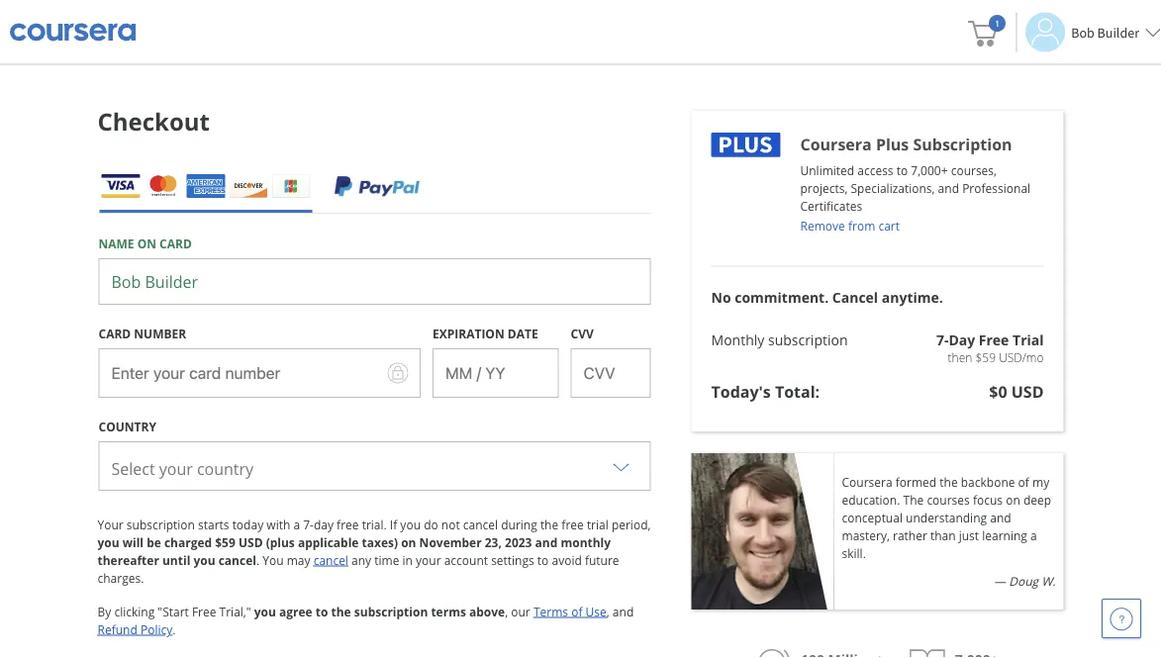 Task type: describe. For each thing, give the bounding box(es) containing it.
1 horizontal spatial the
[[540, 516, 558, 533]]

projects,
[[800, 180, 848, 196]]

if
[[390, 516, 397, 533]]

expiration
[[433, 325, 504, 342]]

just
[[959, 527, 979, 543]]

cancel inside (plus applicable taxes) on november 23, 2023 and monthly thereafter until you cancel
[[218, 552, 256, 568]]

"start
[[158, 603, 189, 620]]

1 vertical spatial $59
[[215, 534, 235, 550]]

avoid
[[552, 552, 582, 568]]

(plus applicable taxes) on november 23, 2023 and monthly thereafter until you cancel
[[97, 534, 611, 568]]

may
[[287, 552, 310, 568]]

you
[[262, 552, 284, 568]]

you down your
[[97, 534, 119, 550]]

in
[[402, 552, 413, 568]]

charges.
[[97, 570, 144, 586]]

backbone
[[961, 474, 1015, 490]]

0 vertical spatial .
[[256, 552, 259, 568]]

/mo
[[1022, 349, 1044, 365]]

use
[[586, 603, 607, 620]]

agree
[[279, 603, 312, 620]]

monthly
[[561, 534, 611, 550]]

plus
[[876, 134, 909, 155]]

day
[[949, 331, 975, 349]]

0 horizontal spatial 7-
[[303, 516, 314, 533]]

— doug w.
[[994, 573, 1056, 589]]

23,
[[485, 534, 502, 550]]

during
[[501, 516, 537, 533]]

1 horizontal spatial card
[[159, 235, 192, 252]]

your subscription starts today with a 7-day free trial. if you do not cancel during the free trial period,
[[97, 516, 651, 533]]

subscription for your
[[127, 516, 195, 533]]

1 vertical spatial card
[[98, 325, 131, 342]]

country
[[98, 418, 156, 435]]

charged
[[164, 534, 212, 550]]

0 vertical spatial 7-
[[936, 331, 949, 349]]

cancel
[[832, 288, 878, 307]]

courses
[[927, 491, 970, 508]]

our
[[511, 603, 530, 620]]

account
[[444, 552, 488, 568]]

above
[[469, 603, 505, 620]]

1 , from the left
[[505, 603, 508, 620]]

7-day free trial
[[936, 331, 1044, 349]]

mastery,
[[842, 527, 890, 543]]

courses,
[[951, 162, 997, 178]]

learning
[[982, 527, 1027, 543]]

. inside by clicking "start free trial," you agree to the subscription terms above , our terms of use , and refund policy .
[[172, 621, 176, 638]]

access
[[857, 162, 893, 178]]

select
[[111, 458, 155, 480]]

skill.
[[842, 545, 866, 561]]

coursera for plus
[[800, 134, 872, 155]]

taxes)
[[362, 534, 398, 550]]

trial,"
[[219, 603, 251, 620]]

then $59 usd /mo
[[948, 349, 1044, 365]]

november
[[419, 534, 482, 550]]

name on card
[[98, 235, 192, 252]]

terms of use link
[[533, 603, 607, 620]]

from
[[848, 218, 875, 234]]

rather
[[893, 527, 927, 543]]

coursera plus subscription unlimited access to 7,000+ courses, projects, specializations, and professional certificates remove from cart
[[800, 134, 1030, 234]]

trial
[[1013, 331, 1044, 349]]

coursera formed the backbone of my education. the courses focus on deep conceptual understanding and mastery, rather than just learning a skill.
[[842, 474, 1051, 561]]

you right if
[[400, 516, 421, 533]]

checkout
[[97, 105, 210, 138]]

1 horizontal spatial cancel
[[313, 552, 348, 568]]

0 horizontal spatial on
[[137, 235, 156, 252]]

and inside by clicking "start free trial," you agree to the subscription terms above , our terms of use , and refund policy .
[[613, 603, 634, 620]]

date
[[508, 325, 538, 342]]

0 horizontal spatial a
[[293, 516, 300, 533]]

period,
[[612, 516, 651, 533]]

remove
[[800, 218, 845, 234]]

to inside by clicking "start free trial," you agree to the subscription terms above , our terms of use , and refund policy .
[[315, 603, 328, 620]]

my
[[1032, 474, 1049, 490]]

2 horizontal spatial cancel
[[463, 516, 498, 533]]

confirm payment details element
[[97, 101, 210, 143]]

with
[[267, 516, 290, 533]]

select your country
[[111, 458, 253, 480]]

subscription inside by clicking "start free trial," you agree to the subscription terms above , our terms of use , and refund policy .
[[354, 603, 428, 620]]

monthly subscription
[[711, 331, 848, 349]]

. you may cancel
[[256, 552, 348, 568]]

builder
[[1097, 23, 1139, 41]]

do
[[424, 516, 438, 533]]

bob builder
[[1071, 23, 1139, 41]]

7,000+
[[911, 162, 948, 178]]

shopping cart: 1 item image
[[968, 15, 1006, 47]]

(plus
[[266, 534, 295, 550]]

to inside any time in your account settings to avoid future charges.
[[537, 552, 549, 568]]

policy
[[140, 621, 172, 638]]

terms
[[533, 603, 568, 620]]

day
[[314, 516, 334, 533]]

cancel link
[[313, 552, 348, 568]]

w.
[[1041, 573, 1056, 589]]

will
[[122, 534, 144, 550]]

than
[[930, 527, 956, 543]]

chevron down image
[[609, 454, 633, 478]]

2 free from the left
[[562, 516, 584, 533]]



Task type: vqa. For each thing, say whether or not it's contained in the screenshot.
LEADERSHIP AND MANAGEMENT ( 482 )
no



Task type: locate. For each thing, give the bounding box(es) containing it.
your right select
[[159, 458, 193, 480]]

0 vertical spatial subscription
[[768, 331, 848, 349]]

remove from cart link
[[800, 218, 900, 234]]

0 horizontal spatial site metric image
[[755, 649, 791, 658]]

to left avoid
[[537, 552, 549, 568]]

$59 down starts
[[215, 534, 235, 550]]

terms
[[431, 603, 466, 620]]

monthly
[[711, 331, 764, 349]]

trial
[[587, 516, 608, 533]]

no
[[711, 288, 731, 307]]

understanding
[[906, 509, 987, 526]]

jcb image
[[272, 174, 310, 198]]

2 site metric image from the left
[[909, 649, 945, 658]]

cart
[[878, 218, 900, 234]]

1 horizontal spatial to
[[537, 552, 549, 568]]

2 vertical spatial on
[[401, 534, 416, 550]]

card left number
[[98, 325, 131, 342]]

professional
[[962, 180, 1030, 196]]

expiration date
[[433, 325, 538, 342]]

the right agree
[[331, 603, 351, 620]]

settings
[[491, 552, 534, 568]]

1 horizontal spatial free
[[979, 331, 1009, 349]]

education.
[[842, 491, 900, 508]]

0 horizontal spatial cancel
[[218, 552, 256, 568]]

and inside coursera plus subscription unlimited access to 7,000+ courses, projects, specializations, and professional certificates remove from cart
[[938, 180, 959, 196]]

$59 right then
[[975, 349, 996, 365]]

you down the charged
[[193, 552, 215, 568]]

no commitment. cancel anytime.
[[711, 288, 943, 307]]

to inside coursera plus subscription unlimited access to 7,000+ courses, projects, specializations, and professional certificates remove from cart
[[896, 162, 908, 178]]

and down 7,000+
[[938, 180, 959, 196]]

free right day
[[337, 516, 359, 533]]

then
[[948, 349, 972, 365]]

, left our on the bottom
[[505, 603, 508, 620]]

of left my
[[1018, 474, 1029, 490]]

coursera up "education."
[[842, 474, 892, 490]]

on up in
[[401, 534, 416, 550]]

1 vertical spatial your
[[416, 552, 441, 568]]

subscription down no commitment. cancel anytime.
[[768, 331, 848, 349]]

your
[[159, 458, 193, 480], [416, 552, 441, 568]]

0 vertical spatial your
[[159, 458, 193, 480]]

$59
[[975, 349, 996, 365], [215, 534, 235, 550]]

be
[[147, 534, 161, 550]]

1 horizontal spatial ,
[[607, 603, 609, 620]]

country
[[197, 458, 253, 480]]

deep
[[1023, 491, 1051, 508]]

help center image
[[1110, 607, 1133, 630]]

0 horizontal spatial ,
[[505, 603, 508, 620]]

to right agree
[[315, 603, 328, 620]]

conceptual
[[842, 509, 903, 526]]

0 horizontal spatial $59
[[215, 534, 235, 550]]

refund policy link
[[97, 621, 172, 638]]

2 vertical spatial usd
[[238, 534, 263, 550]]

of left use
[[571, 603, 582, 620]]

mastercard image
[[144, 174, 183, 198]]

0 horizontal spatial your
[[159, 458, 193, 480]]

the up courses
[[940, 474, 958, 490]]

1 vertical spatial subscription
[[127, 516, 195, 533]]

1 horizontal spatial your
[[416, 552, 441, 568]]

0 horizontal spatial free
[[337, 516, 359, 533]]

0 horizontal spatial the
[[331, 603, 351, 620]]

on inside (plus applicable taxes) on november 23, 2023 and monthly thereafter until you cancel
[[401, 534, 416, 550]]

cvv
[[571, 325, 594, 342]]

applicable
[[298, 534, 359, 550]]

a right learning
[[1030, 527, 1037, 543]]

1 free from the left
[[337, 516, 359, 533]]

2 vertical spatial to
[[315, 603, 328, 620]]

1 horizontal spatial 7-
[[936, 331, 949, 349]]

the right during
[[540, 516, 558, 533]]

usd up $0 usd
[[999, 349, 1022, 365]]

doug
[[1009, 573, 1038, 589]]

name
[[98, 235, 134, 252]]

total:
[[775, 381, 820, 402]]

the inside coursera formed the backbone of my education. the courses focus on deep conceptual understanding and mastery, rather than just learning a skill.
[[940, 474, 958, 490]]

your inside any time in your account settings to avoid future charges.
[[416, 552, 441, 568]]

2 , from the left
[[607, 603, 609, 620]]

Name on Card text field
[[98, 259, 651, 305]]

of inside by clicking "start free trial," you agree to the subscription terms above , our terms of use , and refund policy .
[[571, 603, 582, 620]]

0 vertical spatial free
[[979, 331, 1009, 349]]

0 vertical spatial usd
[[999, 349, 1022, 365]]

,
[[505, 603, 508, 620], [607, 603, 609, 620]]

on inside coursera formed the backbone of my education. the courses focus on deep conceptual understanding and mastery, rather than just learning a skill.
[[1006, 491, 1020, 508]]

and
[[938, 180, 959, 196], [990, 509, 1011, 526], [535, 534, 558, 550], [613, 603, 634, 620]]

usd
[[999, 349, 1022, 365], [1011, 381, 1044, 402], [238, 534, 263, 550]]

0 vertical spatial of
[[1018, 474, 1029, 490]]

today's total:
[[711, 381, 820, 402]]

0 vertical spatial on
[[137, 235, 156, 252]]

a inside coursera formed the backbone of my education. the courses focus on deep conceptual understanding and mastery, rather than just learning a skill.
[[1030, 527, 1037, 543]]

the inside by clicking "start free trial," you agree to the subscription terms above , our terms of use , and refund policy .
[[331, 603, 351, 620]]

not
[[441, 516, 460, 533]]

card
[[159, 235, 192, 252], [98, 325, 131, 342]]

specializations,
[[851, 180, 935, 196]]

you inside (plus applicable taxes) on november 23, 2023 and monthly thereafter until you cancel
[[193, 552, 215, 568]]

you right trial,"
[[254, 603, 276, 620]]

1 horizontal spatial a
[[1030, 527, 1037, 543]]

and right use
[[613, 603, 634, 620]]

free right day on the right bottom of page
[[979, 331, 1009, 349]]

of inside coursera formed the backbone of my education. the courses focus on deep conceptual understanding and mastery, rather than just learning a skill.
[[1018, 474, 1029, 490]]

1 vertical spatial .
[[172, 621, 176, 638]]

0 vertical spatial to
[[896, 162, 908, 178]]

usd down the today
[[238, 534, 263, 550]]

. left the "you"
[[256, 552, 259, 568]]

cancel down applicable at bottom left
[[313, 552, 348, 568]]

time
[[374, 552, 399, 568]]

and up learning
[[990, 509, 1011, 526]]

1 vertical spatial coursera
[[842, 474, 892, 490]]

free right "start
[[192, 603, 216, 620]]

to up the specializations,
[[896, 162, 908, 178]]

lock image
[[387, 362, 409, 384]]

—
[[994, 573, 1006, 589]]

coursera for formed
[[842, 474, 892, 490]]

. down "start
[[172, 621, 176, 638]]

2 horizontal spatial on
[[1006, 491, 1020, 508]]

2 horizontal spatial subscription
[[768, 331, 848, 349]]

2 horizontal spatial the
[[940, 474, 958, 490]]

usd right $0
[[1011, 381, 1044, 402]]

subscription
[[768, 331, 848, 349], [127, 516, 195, 533], [354, 603, 428, 620]]

coursera inside coursera plus subscription unlimited access to 7,000+ courses, projects, specializations, and professional certificates remove from cart
[[800, 134, 872, 155]]

by clicking "start free trial," you agree to the subscription terms above , our terms of use , and refund policy .
[[97, 603, 634, 638]]

by
[[97, 603, 111, 620]]

1 vertical spatial the
[[540, 516, 558, 533]]

card down mastercard icon
[[159, 235, 192, 252]]

formed
[[895, 474, 937, 490]]

free inside by clicking "start free trial," you agree to the subscription terms above , our terms of use , and refund policy .
[[192, 603, 216, 620]]

$0 usd
[[989, 381, 1044, 402]]

1 vertical spatial free
[[192, 603, 216, 620]]

0 horizontal spatial .
[[172, 621, 176, 638]]

today
[[232, 516, 263, 533]]

a
[[293, 516, 300, 533], [1030, 527, 1037, 543]]

cancel left the "you"
[[218, 552, 256, 568]]

your
[[97, 516, 123, 533]]

1 site metric image from the left
[[755, 649, 791, 658]]

trial.
[[362, 516, 387, 533]]

coursera up unlimited
[[800, 134, 872, 155]]

1 horizontal spatial subscription
[[354, 603, 428, 620]]

2 horizontal spatial to
[[896, 162, 908, 178]]

7- up applicable at bottom left
[[303, 516, 314, 533]]

1 horizontal spatial on
[[401, 534, 416, 550]]

0 vertical spatial coursera
[[800, 134, 872, 155]]

today's
[[711, 381, 771, 402]]

subscription down "time"
[[354, 603, 428, 620]]

2 vertical spatial the
[[331, 603, 351, 620]]

7- down anytime.
[[936, 331, 949, 349]]

subscription up the be
[[127, 516, 195, 533]]

clicking
[[114, 603, 155, 620]]

your right in
[[416, 552, 441, 568]]

free up the monthly
[[562, 516, 584, 533]]

anytime.
[[882, 288, 943, 307]]

and inside (plus applicable taxes) on november 23, 2023 and monthly thereafter until you cancel
[[535, 534, 558, 550]]

site metric image
[[755, 649, 791, 658], [909, 649, 945, 658]]

1 vertical spatial of
[[571, 603, 582, 620]]

bob builder button
[[1016, 12, 1161, 52]]

1 vertical spatial on
[[1006, 491, 1020, 508]]

0 vertical spatial card
[[159, 235, 192, 252]]

1 vertical spatial to
[[537, 552, 549, 568]]

subscription
[[913, 134, 1012, 155]]

any
[[351, 552, 371, 568]]

tab list
[[98, 158, 651, 213]]

1 horizontal spatial free
[[562, 516, 584, 533]]

coursera inside coursera formed the backbone of my education. the courses focus on deep conceptual understanding and mastery, rather than just learning a skill.
[[842, 474, 892, 490]]

free
[[979, 331, 1009, 349], [192, 603, 216, 620]]

0 horizontal spatial subscription
[[127, 516, 195, 533]]

american express image
[[187, 174, 225, 198]]

0 horizontal spatial card
[[98, 325, 131, 342]]

a right with
[[293, 516, 300, 533]]

0 horizontal spatial of
[[571, 603, 582, 620]]

focus
[[973, 491, 1003, 508]]

0 vertical spatial the
[[940, 474, 958, 490]]

2 vertical spatial subscription
[[354, 603, 428, 620]]

and up avoid
[[535, 534, 558, 550]]

1 vertical spatial 7-
[[303, 516, 314, 533]]

card number
[[98, 325, 186, 342]]

the
[[903, 491, 924, 508]]

future
[[585, 552, 619, 568]]

certificates
[[800, 197, 862, 214]]

coursera plus subscription image
[[711, 133, 780, 157]]

and inside coursera formed the backbone of my education. the courses focus on deep conceptual understanding and mastery, rather than just learning a skill.
[[990, 509, 1011, 526]]

on right name
[[137, 235, 156, 252]]

0 horizontal spatial free
[[192, 603, 216, 620]]

1 horizontal spatial $59
[[975, 349, 996, 365]]

the
[[940, 474, 958, 490], [540, 516, 558, 533], [331, 603, 351, 620]]

cancel
[[463, 516, 498, 533], [218, 552, 256, 568], [313, 552, 348, 568]]

commitment.
[[735, 288, 829, 307]]

1 horizontal spatial of
[[1018, 474, 1029, 490]]

1 horizontal spatial site metric image
[[909, 649, 945, 658]]

, down future at the bottom
[[607, 603, 609, 620]]

discover image
[[229, 174, 268, 198]]

thereafter
[[97, 552, 159, 568]]

1 horizontal spatial .
[[256, 552, 259, 568]]

you will be charged $59 usd
[[97, 534, 263, 550]]

until
[[162, 552, 190, 568]]

0 horizontal spatial to
[[315, 603, 328, 620]]

on left the deep
[[1006, 491, 1020, 508]]

starts
[[198, 516, 229, 533]]

paypal image
[[332, 174, 421, 198]]

subscription for monthly
[[768, 331, 848, 349]]

7-
[[936, 331, 949, 349], [303, 516, 314, 533]]

2023
[[505, 534, 532, 550]]

you inside by clicking "start free trial," you agree to the subscription terms above , our terms of use , and refund policy .
[[254, 603, 276, 620]]

cancel up 23,
[[463, 516, 498, 533]]

to
[[896, 162, 908, 178], [537, 552, 549, 568], [315, 603, 328, 620]]

1 vertical spatial usd
[[1011, 381, 1044, 402]]

visa image
[[101, 174, 140, 198]]

coursera image
[[10, 16, 136, 48]]

0 vertical spatial $59
[[975, 349, 996, 365]]



